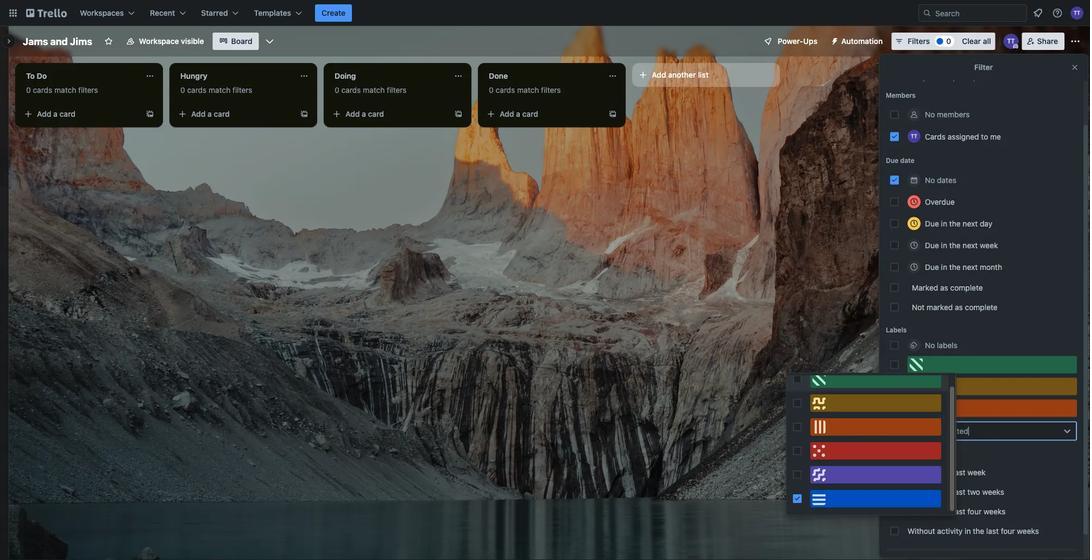 Task type: describe. For each thing, give the bounding box(es) containing it.
active for active in the last two weeks
[[908, 487, 930, 496]]

cards for hungry
[[187, 86, 207, 95]]

0 for to do
[[26, 86, 31, 95]]

active for active in the last week
[[908, 468, 930, 476]]

activity
[[938, 526, 963, 535]]

power-
[[778, 37, 804, 46]]

weeks for active in the last two weeks
[[983, 487, 1005, 496]]

workspace
[[139, 37, 179, 46]]

not
[[912, 302, 925, 311]]

another
[[668, 70, 696, 79]]

last for four
[[953, 507, 966, 516]]

next for day
[[963, 219, 978, 228]]

due for due in the next month
[[925, 262, 939, 271]]

create from template… image for done
[[609, 110, 617, 118]]

active in the last week
[[908, 468, 986, 476]]

Search field
[[932, 5, 1027, 21]]

0 left clear at the right top
[[947, 37, 951, 46]]

power-ups button
[[756, 33, 824, 50]]

0 cards match filters for to do
[[26, 86, 98, 95]]

card for done
[[522, 109, 538, 118]]

starred
[[201, 8, 228, 17]]

add a card for doing
[[346, 109, 384, 118]]

add another list
[[652, 70, 709, 79]]

card for to do
[[60, 109, 76, 118]]

cards for done
[[496, 86, 515, 95]]

this member is an admin of this board. image
[[1014, 44, 1019, 49]]

not marked as complete
[[912, 302, 998, 311]]

1 vertical spatial terry turtle (terryturtle) image
[[908, 130, 921, 143]]

weeks for active in the last four weeks
[[984, 507, 1006, 516]]

Board name text field
[[17, 33, 98, 50]]

filters
[[908, 37, 930, 46]]

a for hungry
[[208, 109, 212, 118]]

the for due in the next week
[[950, 240, 961, 249]]

add for hungry
[[191, 109, 206, 118]]

doing
[[335, 71, 356, 80]]

in for active in the last week
[[932, 468, 938, 476]]

1 horizontal spatial four
[[1001, 526, 1015, 535]]

1 horizontal spatial and
[[977, 74, 988, 81]]

search
[[886, 74, 906, 81]]

marked
[[912, 283, 938, 292]]

in for due in the next day
[[941, 219, 948, 228]]

in for active in the last four weeks
[[932, 507, 938, 516]]

match for hungry
[[209, 86, 231, 95]]

switch to… image
[[8, 8, 18, 18]]

add for done
[[500, 109, 514, 118]]

create from template… image for to do
[[146, 110, 154, 118]]

0 cards match filters for doing
[[335, 86, 407, 95]]

filter
[[975, 63, 993, 72]]

cards for to do
[[33, 86, 52, 95]]

overdue
[[925, 197, 955, 206]]

date
[[901, 156, 915, 164]]

color: purple, title: none image
[[811, 466, 942, 484]]

active in the last two weeks
[[908, 487, 1005, 496]]

clear all button
[[958, 33, 996, 50]]

recent button
[[143, 4, 192, 22]]

labels
[[937, 340, 958, 349]]

color: green, title: none element
[[908, 356, 1077, 373]]

no for no dates
[[925, 175, 935, 184]]

all
[[983, 37, 991, 46]]

workspace visible
[[139, 37, 204, 46]]

no for no labels
[[925, 340, 935, 349]]

in for active in the last two weeks
[[932, 487, 938, 496]]

automation
[[842, 37, 883, 46]]

card for hungry
[[214, 109, 230, 118]]

0 horizontal spatial four
[[968, 507, 982, 516]]

starred button
[[195, 4, 245, 22]]

due in the next month
[[925, 262, 1003, 271]]

match for doing
[[363, 86, 385, 95]]

color: blue, title: none image
[[811, 490, 942, 507]]

board
[[231, 37, 252, 46]]

0 notifications image
[[1032, 7, 1045, 20]]

2 vertical spatial weeks
[[1017, 526, 1039, 535]]

hungry
[[180, 71, 207, 80]]

members
[[937, 110, 970, 119]]

0 vertical spatial complete
[[951, 283, 983, 292]]

to do
[[26, 71, 47, 80]]

match for to do
[[54, 86, 76, 95]]

search cards, members, labels, and more.
[[886, 74, 1006, 81]]

cards assigned to me
[[925, 132, 1001, 141]]

cards,
[[908, 74, 925, 81]]

dates
[[937, 175, 957, 184]]

create
[[322, 8, 346, 17]]

templates
[[254, 8, 291, 17]]

labels
[[886, 326, 907, 334]]

filters for hungry
[[233, 86, 252, 95]]

add inside button
[[652, 70, 666, 79]]

workspaces button
[[73, 4, 141, 22]]

two
[[968, 487, 981, 496]]

filters for doing
[[387, 86, 407, 95]]

last down active in the last four weeks at the bottom of page
[[987, 526, 999, 535]]

in for due in the next week
[[941, 240, 948, 249]]

templates button
[[248, 4, 309, 22]]

0 for done
[[489, 86, 494, 95]]

color: red, title: none image
[[811, 442, 942, 460]]

no labels
[[925, 340, 958, 349]]

in right activity
[[965, 526, 971, 535]]

cards
[[925, 132, 946, 141]]

ups
[[803, 37, 818, 46]]

next for week
[[963, 240, 978, 249]]

the for active in the last two weeks
[[940, 487, 951, 496]]

the right activity
[[973, 526, 985, 535]]

automation button
[[826, 33, 890, 50]]

clear all
[[962, 37, 991, 46]]

share
[[1038, 37, 1058, 46]]

due date
[[886, 156, 915, 164]]

add a card button for to do
[[20, 105, 141, 123]]

no dates
[[925, 175, 957, 184]]

power-ups
[[778, 37, 818, 46]]

clear
[[962, 37, 981, 46]]

next for month
[[963, 262, 978, 271]]



Task type: vqa. For each thing, say whether or not it's contained in the screenshot.
& for reporting
no



Task type: locate. For each thing, give the bounding box(es) containing it.
3 cards from the left
[[341, 86, 361, 95]]

2 0 cards match filters from the left
[[180, 86, 252, 95]]

four
[[968, 507, 982, 516], [1001, 526, 1015, 535]]

in down due in the next day on the top of page
[[941, 240, 948, 249]]

filters down done text field
[[541, 86, 561, 95]]

0 for doing
[[335, 86, 339, 95]]

to
[[981, 132, 989, 141]]

create from template… image for doing
[[454, 110, 463, 118]]

0 down done
[[489, 86, 494, 95]]

0 cards match filters down done text field
[[489, 86, 561, 95]]

a
[[53, 109, 58, 118], [208, 109, 212, 118], [362, 109, 366, 118], [516, 109, 520, 118]]

more.
[[990, 74, 1006, 81]]

0 cards match filters down to do "text field"
[[26, 86, 98, 95]]

due down due in the next day on the top of page
[[925, 240, 939, 249]]

1 0 cards match filters from the left
[[26, 86, 98, 95]]

match down hungry text field on the left of the page
[[209, 86, 231, 95]]

due for due in the next week
[[925, 240, 939, 249]]

no for no members
[[925, 110, 935, 119]]

terry turtle (terryturtle) image right 'open information menu' icon
[[1071, 7, 1084, 20]]

in up without
[[932, 507, 938, 516]]

due
[[886, 156, 899, 164], [925, 219, 939, 228], [925, 240, 939, 249], [925, 262, 939, 271]]

3 no from the top
[[925, 340, 935, 349]]

1 a from the left
[[53, 109, 58, 118]]

add a card button for done
[[482, 105, 604, 123]]

last for two
[[953, 487, 966, 496]]

last up active in the last two weeks
[[953, 468, 966, 476]]

0 down hungry
[[180, 86, 185, 95]]

labels,
[[957, 74, 976, 81]]

1 vertical spatial complete
[[965, 302, 998, 311]]

2 filters from the left
[[233, 86, 252, 95]]

active up without
[[908, 507, 930, 516]]

0 horizontal spatial create from template… image
[[146, 110, 154, 118]]

the for due in the next day
[[950, 219, 961, 228]]

2 a from the left
[[208, 109, 212, 118]]

terry turtle (terryturtle) image
[[1071, 7, 1084, 20], [908, 130, 921, 143]]

a for done
[[516, 109, 520, 118]]

1 vertical spatial and
[[977, 74, 988, 81]]

complete down due in the next month
[[951, 283, 983, 292]]

and down filter on the top right
[[977, 74, 988, 81]]

a for to do
[[53, 109, 58, 118]]

card down hungry text field on the left of the page
[[214, 109, 230, 118]]

0 vertical spatial and
[[50, 35, 68, 47]]

0 horizontal spatial terry turtle (terryturtle) image
[[908, 130, 921, 143]]

last for week
[[953, 468, 966, 476]]

add for doing
[[346, 109, 360, 118]]

3 add a card button from the left
[[328, 105, 450, 123]]

2 cards from the left
[[187, 86, 207, 95]]

cards down hungry
[[187, 86, 207, 95]]

color: orange, title: none element
[[908, 399, 1077, 417]]

due for due in the next day
[[925, 219, 939, 228]]

the up "marked as complete"
[[950, 262, 961, 271]]

add down the doing
[[346, 109, 360, 118]]

add for to do
[[37, 109, 51, 118]]

create button
[[315, 4, 352, 22]]

filters down hungry text field on the left of the page
[[233, 86, 252, 95]]

1 vertical spatial as
[[955, 302, 963, 311]]

the for due in the next month
[[950, 262, 961, 271]]

due left date
[[886, 156, 899, 164]]

workspace visible button
[[119, 33, 211, 50]]

the up due in the next week
[[950, 219, 961, 228]]

week up month
[[980, 240, 998, 249]]

filters
[[78, 86, 98, 95], [233, 86, 252, 95], [387, 86, 407, 95], [541, 86, 561, 95]]

0 vertical spatial as
[[941, 283, 949, 292]]

4 cards from the left
[[496, 86, 515, 95]]

filters down doing text field on the left of the page
[[387, 86, 407, 95]]

4 card from the left
[[522, 109, 538, 118]]

jams and jims
[[23, 35, 92, 47]]

add down do
[[37, 109, 51, 118]]

1 vertical spatial active
[[908, 487, 930, 496]]

2 vertical spatial active
[[908, 507, 930, 516]]

create from template… image for hungry
[[300, 110, 309, 118]]

month
[[980, 262, 1003, 271]]

1 add a card button from the left
[[20, 105, 141, 123]]

3 filters from the left
[[387, 86, 407, 95]]

filters for done
[[541, 86, 561, 95]]

search image
[[923, 9, 932, 17]]

sm image
[[826, 33, 842, 48]]

and
[[50, 35, 68, 47], [977, 74, 988, 81]]

cards down do
[[33, 86, 52, 95]]

jams
[[23, 35, 48, 47]]

match down to do "text field"
[[54, 86, 76, 95]]

a for doing
[[362, 109, 366, 118]]

Hungry text field
[[174, 67, 293, 85]]

add a card down done
[[500, 109, 538, 118]]

add a card down the doing
[[346, 109, 384, 118]]

customize views image
[[264, 36, 275, 47]]

2 next from the top
[[963, 240, 978, 249]]

0 for hungry
[[180, 86, 185, 95]]

card for doing
[[368, 109, 384, 118]]

no left the dates
[[925, 175, 935, 184]]

no left labels
[[925, 340, 935, 349]]

add a card for to do
[[37, 109, 76, 118]]

a down done text field
[[516, 109, 520, 118]]

1 card from the left
[[60, 109, 76, 118]]

the down due in the next day on the top of page
[[950, 240, 961, 249]]

To Do text field
[[20, 67, 139, 85]]

in down 'active in the last week'
[[932, 487, 938, 496]]

visible
[[181, 37, 204, 46]]

1 active from the top
[[908, 468, 930, 476]]

4 add a card button from the left
[[482, 105, 604, 123]]

2 add a card button from the left
[[174, 105, 296, 123]]

close popover image
[[1071, 63, 1080, 72]]

and inside board name text field
[[50, 35, 68, 47]]

2 match from the left
[[209, 86, 231, 95]]

0 vertical spatial no
[[925, 110, 935, 119]]

0 cards match filters for done
[[489, 86, 561, 95]]

add
[[652, 70, 666, 79], [37, 109, 51, 118], [191, 109, 206, 118], [346, 109, 360, 118], [500, 109, 514, 118]]

0 cards match filters
[[26, 86, 98, 95], [180, 86, 252, 95], [335, 86, 407, 95], [489, 86, 561, 95]]

3 active from the top
[[908, 507, 930, 516]]

1 create from template… image from the left
[[146, 110, 154, 118]]

cards down done
[[496, 86, 515, 95]]

0 vertical spatial active
[[908, 468, 930, 476]]

add a card button for hungry
[[174, 105, 296, 123]]

match for done
[[517, 86, 539, 95]]

weeks
[[983, 487, 1005, 496], [984, 507, 1006, 516], [1017, 526, 1039, 535]]

color: orange, title: none image
[[811, 418, 942, 436]]

color: yellow, title: none image
[[811, 394, 942, 412]]

add a card button down doing text field on the left of the page
[[328, 105, 450, 123]]

1 horizontal spatial terry turtle (terryturtle) image
[[1071, 7, 1084, 20]]

due in the next week
[[925, 240, 998, 249]]

in
[[941, 219, 948, 228], [941, 240, 948, 249], [941, 262, 948, 271], [932, 468, 938, 476], [932, 487, 938, 496], [932, 507, 938, 516], [965, 526, 971, 535]]

add a card button down to do "text field"
[[20, 105, 141, 123]]

due down overdue
[[925, 219, 939, 228]]

4 filters from the left
[[541, 86, 561, 95]]

match down doing text field on the left of the page
[[363, 86, 385, 95]]

members
[[886, 91, 916, 99]]

card
[[60, 109, 76, 118], [214, 109, 230, 118], [368, 109, 384, 118], [522, 109, 538, 118]]

card down to do "text field"
[[60, 109, 76, 118]]

the for active in the last four weeks
[[940, 507, 951, 516]]

as
[[941, 283, 949, 292], [955, 302, 963, 311]]

active
[[908, 468, 930, 476], [908, 487, 930, 496], [908, 507, 930, 516]]

and left jims
[[50, 35, 68, 47]]

0 vertical spatial next
[[963, 219, 978, 228]]

a down to do "text field"
[[53, 109, 58, 118]]

add a card button for doing
[[328, 105, 450, 123]]

3 card from the left
[[368, 109, 384, 118]]

0 horizontal spatial and
[[50, 35, 68, 47]]

3 match from the left
[[363, 86, 385, 95]]

without activity in the last four weeks
[[908, 526, 1039, 535]]

2 active from the top
[[908, 487, 930, 496]]

the for active in the last week
[[940, 468, 951, 476]]

add a card button down hungry text field on the left of the page
[[174, 105, 296, 123]]

due for due date
[[886, 156, 899, 164]]

cards
[[33, 86, 52, 95], [187, 86, 207, 95], [341, 86, 361, 95], [496, 86, 515, 95]]

do
[[37, 71, 47, 80]]

add a card button down done text field
[[482, 105, 604, 123]]

active down activity
[[908, 468, 930, 476]]

2 card from the left
[[214, 109, 230, 118]]

card down done text field
[[522, 109, 538, 118]]

next
[[963, 219, 978, 228], [963, 240, 978, 249], [963, 262, 978, 271]]

next left day
[[963, 219, 978, 228]]

week
[[980, 240, 998, 249], [968, 468, 986, 476]]

the up active in the last two weeks
[[940, 468, 951, 476]]

1 vertical spatial next
[[963, 240, 978, 249]]

filters for to do
[[78, 86, 98, 95]]

match
[[54, 86, 76, 95], [209, 86, 231, 95], [363, 86, 385, 95], [517, 86, 539, 95]]

add a card down do
[[37, 109, 76, 118]]

back to home image
[[26, 4, 67, 22]]

1 vertical spatial weeks
[[984, 507, 1006, 516]]

color: yellow, title: none element
[[908, 378, 1077, 395]]

3 next from the top
[[963, 262, 978, 271]]

0 down to
[[26, 86, 31, 95]]

due up marked
[[925, 262, 939, 271]]

0 horizontal spatial create from template… image
[[300, 110, 309, 118]]

in up active in the last two weeks
[[932, 468, 938, 476]]

Done text field
[[482, 67, 602, 85]]

jims
[[70, 35, 92, 47]]

1 next from the top
[[963, 219, 978, 228]]

a down hungry text field on the left of the page
[[208, 109, 212, 118]]

0 cards match filters for hungry
[[180, 86, 252, 95]]

1 filters from the left
[[78, 86, 98, 95]]

add another list button
[[632, 63, 780, 87]]

due in the next day
[[925, 219, 993, 228]]

cards for doing
[[341, 86, 361, 95]]

active for active in the last four weeks
[[908, 507, 930, 516]]

board link
[[213, 33, 259, 50]]

week for due in the next week
[[980, 240, 998, 249]]

0 cards match filters down doing text field on the left of the page
[[335, 86, 407, 95]]

4 add a card from the left
[[500, 109, 538, 118]]

3 0 cards match filters from the left
[[335, 86, 407, 95]]

terry turtle (terryturtle) image
[[1004, 34, 1019, 49]]

0 vertical spatial four
[[968, 507, 982, 516]]

me
[[991, 132, 1001, 141]]

color: green, title: none image
[[811, 371, 942, 388]]

Doing text field
[[328, 67, 448, 85]]

2 vertical spatial next
[[963, 262, 978, 271]]

in for due in the next month
[[941, 262, 948, 271]]

card down doing text field on the left of the page
[[368, 109, 384, 118]]

3 a from the left
[[362, 109, 366, 118]]

1 horizontal spatial as
[[955, 302, 963, 311]]

2 add a card from the left
[[191, 109, 230, 118]]

1 horizontal spatial create from template… image
[[609, 110, 617, 118]]

open information menu image
[[1052, 8, 1063, 18]]

primary element
[[0, 0, 1090, 26]]

4 0 cards match filters from the left
[[489, 86, 561, 95]]

add a card button
[[20, 105, 141, 123], [174, 105, 296, 123], [328, 105, 450, 123], [482, 105, 604, 123]]

0 vertical spatial weeks
[[983, 487, 1005, 496]]

4 match from the left
[[517, 86, 539, 95]]

in up "marked as complete"
[[941, 262, 948, 271]]

3 add a card from the left
[[346, 109, 384, 118]]

active down 'active in the last week'
[[908, 487, 930, 496]]

done
[[489, 71, 508, 80]]

last left two
[[953, 487, 966, 496]]

cards down the doing
[[341, 86, 361, 95]]

1 label selected
[[914, 426, 969, 435]]

match down done text field
[[517, 86, 539, 95]]

label
[[920, 426, 937, 435]]

marked as complete
[[912, 283, 983, 292]]

members,
[[927, 74, 955, 81]]

share button
[[1022, 33, 1065, 50]]

week for active in the last week
[[968, 468, 986, 476]]

create from template… image
[[146, 110, 154, 118], [454, 110, 463, 118]]

no up cards on the right top of the page
[[925, 110, 935, 119]]

selected
[[939, 426, 969, 435]]

last
[[953, 468, 966, 476], [953, 487, 966, 496], [953, 507, 966, 516], [987, 526, 999, 535]]

create from template… image
[[300, 110, 309, 118], [609, 110, 617, 118]]

1 cards from the left
[[33, 86, 52, 95]]

0 vertical spatial week
[[980, 240, 998, 249]]

2 create from template… image from the left
[[454, 110, 463, 118]]

terry turtle (terryturtle) image left cards on the right top of the page
[[908, 130, 921, 143]]

to
[[26, 71, 35, 80]]

1 add a card from the left
[[37, 109, 76, 118]]

0 vertical spatial terry turtle (terryturtle) image
[[1071, 7, 1084, 20]]

workspaces
[[80, 8, 124, 17]]

0 down the doing
[[335, 86, 339, 95]]

add a card for hungry
[[191, 109, 230, 118]]

without
[[908, 526, 935, 535]]

add left another
[[652, 70, 666, 79]]

marked
[[927, 302, 953, 311]]

star or unstar board image
[[104, 37, 113, 46]]

1 create from template… image from the left
[[300, 110, 309, 118]]

add down done
[[500, 109, 514, 118]]

1 no from the top
[[925, 110, 935, 119]]

recent
[[150, 8, 175, 17]]

1 match from the left
[[54, 86, 76, 95]]

last down active in the last two weeks
[[953, 507, 966, 516]]

2 vertical spatial no
[[925, 340, 935, 349]]

2 create from template… image from the left
[[609, 110, 617, 118]]

0 horizontal spatial as
[[941, 283, 949, 292]]

no
[[925, 110, 935, 119], [925, 175, 935, 184], [925, 340, 935, 349]]

activity
[[886, 450, 911, 457]]

add down hungry
[[191, 109, 206, 118]]

add a card down hungry
[[191, 109, 230, 118]]

list
[[698, 70, 709, 79]]

filters down to do "text field"
[[78, 86, 98, 95]]

no members
[[925, 110, 970, 119]]

the down 'active in the last week'
[[940, 487, 951, 496]]

complete down "marked as complete"
[[965, 302, 998, 311]]

next left month
[[963, 262, 978, 271]]

1 vertical spatial week
[[968, 468, 986, 476]]

0
[[947, 37, 951, 46], [26, 86, 31, 95], [180, 86, 185, 95], [335, 86, 339, 95], [489, 86, 494, 95]]

1 vertical spatial no
[[925, 175, 935, 184]]

2 no from the top
[[925, 175, 935, 184]]

next up due in the next month
[[963, 240, 978, 249]]

4 a from the left
[[516, 109, 520, 118]]

in down overdue
[[941, 219, 948, 228]]

week up two
[[968, 468, 986, 476]]

1
[[914, 426, 918, 435]]

1 horizontal spatial create from template… image
[[454, 110, 463, 118]]

day
[[980, 219, 993, 228]]

add a card for done
[[500, 109, 538, 118]]

show menu image
[[1070, 36, 1081, 47]]

complete
[[951, 283, 983, 292], [965, 302, 998, 311]]

the up activity
[[940, 507, 951, 516]]

assigned
[[948, 132, 979, 141]]

active in the last four weeks
[[908, 507, 1006, 516]]

0 cards match filters down hungry text field on the left of the page
[[180, 86, 252, 95]]

add a card
[[37, 109, 76, 118], [191, 109, 230, 118], [346, 109, 384, 118], [500, 109, 538, 118]]

1 vertical spatial four
[[1001, 526, 1015, 535]]

the
[[950, 219, 961, 228], [950, 240, 961, 249], [950, 262, 961, 271], [940, 468, 951, 476], [940, 487, 951, 496], [940, 507, 951, 516], [973, 526, 985, 535]]

a down doing text field on the left of the page
[[362, 109, 366, 118]]



